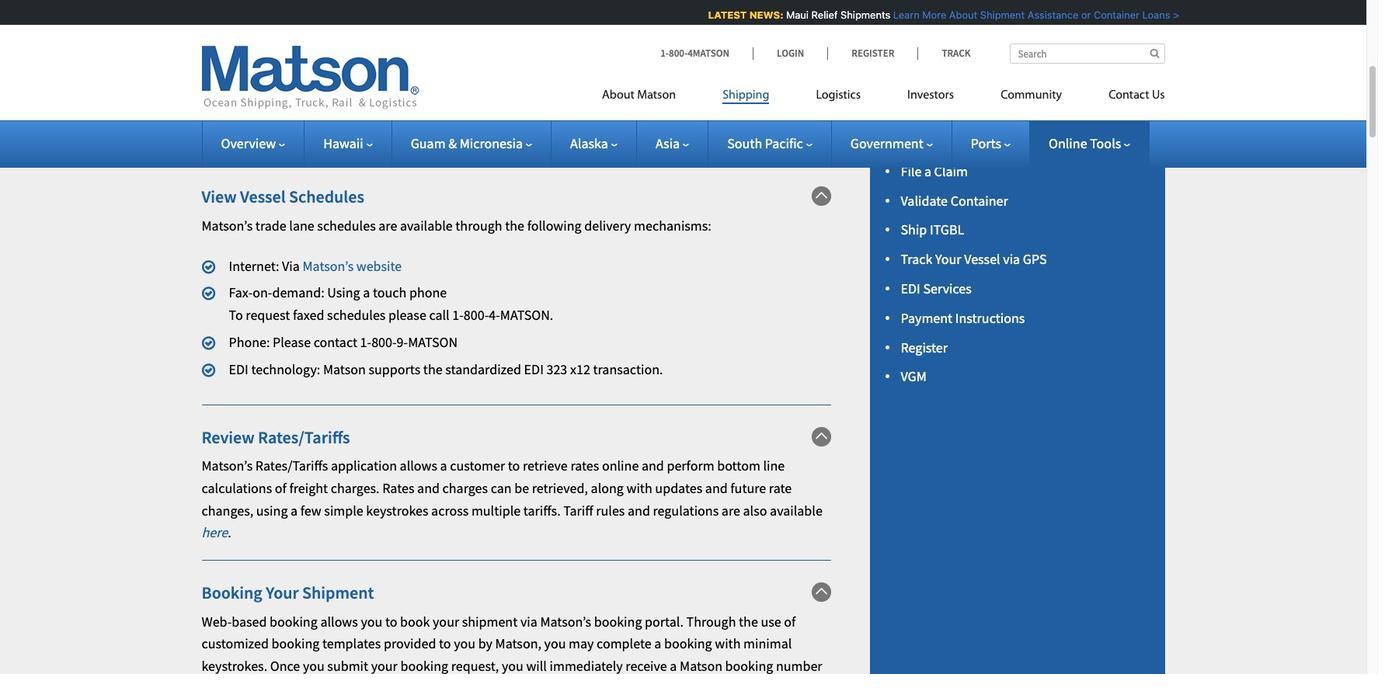 Task type: describe. For each thing, give the bounding box(es) containing it.
you left 'may'
[[544, 635, 566, 653]]

booking
[[202, 582, 263, 604]]

tariff
[[564, 502, 593, 520]]

freight inside matson's rates/tariffs application allows a customer to retrieve rates online and perform bottom line calculations of freight charges. rates and charges can be retrieved, along with updates and future rate changes, using a few simple keystrokes across multiple tariffs. tariff rules and regulations are also available here .
[[289, 479, 328, 497]]

rates
[[571, 457, 599, 475]]

demand:
[[272, 284, 325, 302]]

support
[[437, 0, 483, 18]]

learn
[[892, 9, 918, 21]]

allows for and
[[400, 457, 438, 475]]

through inside support applications provide access to freight transaction information from the initial rate quote through payment of your shipment.
[[425, 23, 472, 41]]

once
[[270, 658, 300, 675]]

loans
[[1141, 9, 1169, 21]]

contact us
[[1109, 89, 1165, 102]]

multiple
[[472, 502, 521, 520]]

across
[[431, 502, 469, 520]]

the right the in
[[241, 106, 260, 123]]

rate inside matson's rates/tariffs application allows a customer to retrieve rates online and perform bottom line calculations of freight charges. rates and charges can be retrieved, along with updates and future rate changes, using a few simple keystrokes across multiple tariffs. tariff rules and regulations are also available here .
[[769, 479, 792, 497]]

you down the in
[[230, 128, 252, 146]]

and right "rates"
[[417, 479, 440, 497]]

a inside matson is committed to working with you to create customized e-commerce programs that provide comprehensive transportation solutions. we strive to deliver the information you need, when you need it and in the format you desire. if one of our products does not satisfy your needs, let us know and we will work with you to develop a customized solution.
[[320, 128, 327, 146]]

south pacific link
[[727, 134, 813, 152]]

working
[[341, 61, 388, 79]]

information inside support applications provide access to freight transaction information from the initial rate quote through payment of your shipment.
[[202, 23, 271, 41]]

edi services
[[901, 280, 972, 298]]

a left few
[[291, 502, 298, 520]]

1-800-4matson link
[[661, 47, 753, 60]]

submit billing instructions link
[[901, 45, 1056, 63]]

tools
[[1090, 134, 1122, 152]]

you down transportation
[[305, 106, 327, 123]]

phone
[[409, 284, 447, 302]]

view for view account balances
[[901, 104, 929, 121]]

transaction
[[705, 0, 772, 18]]

0 vertical spatial instructions
[[986, 45, 1056, 63]]

about inside 'top menu' navigation
[[602, 89, 635, 102]]

request,
[[451, 658, 499, 675]]

to left book
[[385, 613, 397, 631]]

alaska
[[570, 134, 608, 152]]

allows for templates
[[320, 613, 358, 631]]

to right provided
[[439, 635, 451, 653]]

news:
[[748, 9, 782, 21]]

your for track your vessel via gps
[[936, 250, 962, 268]]

booking down booking your shipment
[[270, 613, 318, 631]]

edi services link
[[901, 280, 972, 298]]

solution.
[[399, 128, 451, 146]]

touch
[[373, 284, 407, 302]]

register for the topmost register link
[[852, 47, 895, 60]]

services
[[923, 280, 972, 298]]

tariffs.
[[524, 502, 561, 520]]

matson's rates/tariffs application allows a customer to retrieve rates online and perform bottom line calculations of freight charges. rates and charges can be retrieved, along with updates and future rate changes, using a few simple keystrokes across multiple tariffs. tariff rules and regulations are also available here .
[[202, 457, 823, 542]]

to
[[229, 306, 243, 324]]

customer
[[450, 457, 505, 475]]

asia
[[656, 134, 680, 152]]

phone: please contact 1-800-9-matson
[[229, 333, 458, 351]]

booking down through
[[664, 635, 712, 653]]

vgm
[[901, 368, 927, 386]]

documents
[[1025, 74, 1092, 92]]

south pacific
[[727, 134, 803, 152]]

with inside web-based booking allows you to book your shipment via matson's booking portal. through the use of customized booking templates provided to you by matson, you may complete a booking with minimal keystrokes. once you submit your booking request, you will immediately receive a matson booking numb
[[715, 635, 741, 653]]

.
[[228, 524, 231, 542]]

0 horizontal spatial available
[[400, 217, 453, 235]]

needs,
[[622, 106, 661, 123]]

ship itgbl
[[901, 221, 965, 239]]

backtop image
[[812, 583, 831, 602]]

payment instructions link
[[901, 309, 1025, 327]]

validate
[[901, 192, 948, 210]]

with up solutions.
[[391, 61, 417, 79]]

claim
[[935, 162, 968, 180]]

web-based booking allows you to book your shipment via matson's booking portal. through the use of customized booking templates provided to you by matson, you may complete a booking with minimal keystrokes. once you submit your booking request, you will immediately receive a matson booking numb
[[202, 613, 823, 675]]

minimal
[[744, 635, 792, 653]]

please
[[273, 333, 311, 351]]

few
[[301, 502, 322, 520]]

perform
[[667, 457, 715, 475]]

obtain
[[901, 133, 940, 151]]

the inside web-based booking allows you to book your shipment via matson's booking portal. through the use of customized booking templates provided to you by matson, you may complete a booking with minimal keystrokes. once you submit your booking request, you will immediately receive a matson booking numb
[[739, 613, 758, 631]]

provide inside support applications provide access to freight transaction information from the initial rate quote through payment of your shipment.
[[561, 0, 605, 18]]

matson's up using
[[303, 257, 354, 275]]

guam & micronesia link
[[411, 134, 532, 152]]

rates
[[382, 479, 415, 497]]

supports
[[369, 360, 421, 378]]

information inside matson is committed to working with you to create customized e-commerce programs that provide comprehensive transportation solutions. we strive to deliver the information you need, when you need it and in the format you desire. if one of our products does not satisfy your needs, let us know and we will work with you to develop a customized solution.
[[577, 83, 646, 101]]

obtain forms link
[[901, 133, 980, 151]]

support applications provide access to freight transaction information from the initial rate quote through payment of your shipment.
[[202, 0, 772, 41]]

you down matson,
[[502, 658, 524, 675]]

validate container link
[[901, 192, 1008, 210]]

to inside support applications provide access to freight transaction information from the initial rate quote through payment of your shipment.
[[649, 0, 661, 18]]

submit billing instructions
[[901, 45, 1056, 63]]

asia link
[[656, 134, 689, 152]]

obtain forms
[[901, 133, 980, 151]]

0 vertical spatial schedules
[[317, 217, 376, 235]]

provided
[[384, 635, 436, 653]]

0 vertical spatial 1-
[[661, 47, 669, 60]]

you left by
[[454, 635, 476, 653]]

a right file
[[925, 162, 932, 180]]

to up we at the left of page
[[444, 61, 456, 79]]

matson inside 'top menu' navigation
[[637, 89, 676, 102]]

overview
[[221, 134, 276, 152]]

matson inside web-based booking allows you to book your shipment via matson's booking portal. through the use of customized booking templates provided to you by matson, you may complete a booking with minimal keystrokes. once you submit your booking request, you will immediately receive a matson booking numb
[[680, 658, 723, 675]]

1 vertical spatial register link
[[901, 338, 948, 356]]

0 horizontal spatial container
[[951, 192, 1008, 210]]

you up solutions.
[[420, 61, 442, 79]]

investors link
[[884, 82, 978, 113]]

keystrokes.
[[202, 658, 267, 675]]

2 horizontal spatial 800-
[[669, 47, 688, 60]]

you up we
[[744, 83, 766, 101]]

charges.
[[331, 479, 380, 497]]

a down portal.
[[655, 635, 662, 653]]

maui
[[785, 9, 807, 21]]

4-
[[489, 306, 500, 324]]

with inside matson's rates/tariffs application allows a customer to retrieve rates online and perform bottom line calculations of freight charges. rates and charges can be retrieved, along with updates and future rate changes, using a few simple keystrokes across multiple tariffs. tariff rules and regulations are also available here .
[[627, 479, 653, 497]]

you right once
[[303, 658, 325, 675]]

1 vertical spatial through
[[456, 217, 503, 235]]

contact
[[314, 333, 357, 351]]

323
[[547, 360, 568, 378]]

via
[[282, 257, 300, 275]]

of inside matson is committed to working with you to create customized e-commerce programs that provide comprehensive transportation solutions. we strive to deliver the information you need, when you need it and in the format you desire. if one of our products does not satisfy your needs, let us know and we will work with you to develop a customized solution.
[[407, 106, 419, 123]]

and down bottom
[[705, 479, 728, 497]]

your for track your shipment
[[936, 15, 962, 33]]

0 horizontal spatial 1-
[[360, 333, 372, 351]]

work
[[801, 106, 831, 123]]

booking up once
[[272, 635, 320, 653]]

backtop image for review rates/tariffs
[[812, 427, 831, 447]]

comprehensive
[[202, 83, 291, 101]]

ports link
[[971, 134, 1011, 152]]

transportation
[[294, 83, 379, 101]]

technology:
[[251, 360, 320, 378]]

logistics
[[816, 89, 861, 102]]

booking down provided
[[401, 658, 449, 675]]

we
[[758, 106, 775, 123]]

web-
[[202, 613, 232, 631]]

changes,
[[202, 502, 253, 520]]

application
[[331, 457, 397, 475]]

hawaii link
[[323, 134, 373, 152]]

satisfy
[[553, 106, 590, 123]]

the inside support applications provide access to freight transaction information from the initial rate quote through payment of your shipment.
[[305, 23, 324, 41]]

with down the in
[[202, 128, 227, 146]]

view account balances link
[[901, 104, 1034, 121]]

1-800-4matson
[[661, 47, 730, 60]]

matson's inside matson's rates/tariffs application allows a customer to retrieve rates online and perform bottom line calculations of freight charges. rates and charges can be retrieved, along with updates and future rate changes, using a few simple keystrokes across multiple tariffs. tariff rules and regulations are also available here .
[[202, 457, 253, 475]]

edi for edi services
[[901, 280, 921, 298]]

view account balances
[[901, 104, 1034, 121]]

1 vertical spatial vessel
[[964, 250, 1001, 268]]

in
[[227, 106, 238, 123]]

forms
[[943, 133, 980, 151]]

vgm link
[[901, 368, 927, 386]]

1 vertical spatial instructions
[[956, 309, 1025, 327]]

you up let
[[649, 83, 671, 101]]

about matson
[[602, 89, 676, 102]]

a inside fax-on-demand: using a touch phone to request faxed schedules please call 1-800-4-matson.
[[363, 284, 370, 302]]

freight inside support applications provide access to freight transaction information from the initial rate quote through payment of your shipment.
[[664, 0, 702, 18]]

review rates/tariffs
[[202, 426, 350, 448]]

track your shipment
[[901, 15, 1022, 33]]

south
[[727, 134, 762, 152]]

us
[[1152, 89, 1165, 102]]

shipment for booking your shipment
[[302, 582, 374, 604]]

us
[[682, 106, 695, 123]]

800- inside fax-on-demand: using a touch phone to request faxed schedules please call 1-800-4-matson.
[[464, 306, 489, 324]]

available inside matson's rates/tariffs application allows a customer to retrieve rates online and perform bottom line calculations of freight charges. rates and charges can be retrieved, along with updates and future rate changes, using a few simple keystrokes across multiple tariffs. tariff rules and regulations are also available here .
[[770, 502, 823, 520]]

will inside web-based booking allows you to book your shipment via matson's booking portal. through the use of customized booking templates provided to you by matson, you may complete a booking with minimal keystrokes. once you submit your booking request, you will immediately receive a matson booking numb
[[526, 658, 547, 675]]



Task type: locate. For each thing, give the bounding box(es) containing it.
through down the support
[[425, 23, 472, 41]]

1 horizontal spatial edi
[[524, 360, 544, 378]]

0 horizontal spatial view
[[202, 186, 237, 208]]

use
[[761, 613, 782, 631]]

about down commerce
[[602, 89, 635, 102]]

schedules inside fax-on-demand: using a touch phone to request faxed schedules please call 1-800-4-matson.
[[327, 306, 386, 324]]

vessel up trade
[[240, 186, 286, 208]]

allows inside matson's rates/tariffs application allows a customer to retrieve rates online and perform bottom line calculations of freight charges. rates and charges can be retrieved, along with updates and future rate changes, using a few simple keystrokes across multiple tariffs. tariff rules and regulations are also available here .
[[400, 457, 438, 475]]

of down applications
[[530, 23, 542, 41]]

matson's up calculations
[[202, 457, 253, 475]]

information down commerce
[[577, 83, 646, 101]]

0 vertical spatial rates/tariffs
[[258, 426, 350, 448]]

0 vertical spatial provide
[[561, 0, 605, 18]]

0 vertical spatial rate
[[363, 23, 386, 41]]

1- right contact
[[360, 333, 372, 351]]

instructions down services
[[956, 309, 1025, 327]]

matson's website link
[[303, 257, 402, 275]]

the left use
[[739, 613, 758, 631]]

along
[[591, 479, 624, 497]]

view
[[901, 104, 929, 121], [202, 186, 237, 208]]

0 horizontal spatial allows
[[320, 613, 358, 631]]

your up track link
[[936, 15, 962, 33]]

0 horizontal spatial rate
[[363, 23, 386, 41]]

0 vertical spatial register
[[852, 47, 895, 60]]

does
[[499, 106, 528, 123]]

will inside matson is committed to working with you to create customized e-commerce programs that provide comprehensive transportation solutions. we strive to deliver the information you need, when you need it and in the format you desire. if one of our products does not satisfy your needs, let us know and we will work with you to develop a customized solution.
[[778, 106, 798, 123]]

1 horizontal spatial rate
[[769, 479, 792, 497]]

payment
[[901, 309, 953, 327]]

about
[[948, 9, 976, 21], [602, 89, 635, 102]]

1 vertical spatial rate
[[769, 479, 792, 497]]

1 horizontal spatial information
[[577, 83, 646, 101]]

rates/tariffs for review
[[258, 426, 350, 448]]

edi for edi technology: matson supports the standardized edi 323 x12 transaction.
[[229, 360, 249, 378]]

0 horizontal spatial are
[[379, 217, 397, 235]]

register down payment at the right top
[[901, 338, 948, 356]]

of inside matson's rates/tariffs application allows a customer to retrieve rates online and perform bottom line calculations of freight charges. rates and charges can be retrieved, along with updates and future rate changes, using a few simple keystrokes across multiple tariffs. tariff rules and regulations are also available here .
[[275, 479, 287, 497]]

matson's up 'may'
[[540, 613, 591, 631]]

800- up supports
[[372, 333, 397, 351]]

balances
[[982, 104, 1034, 121]]

account
[[932, 104, 979, 121]]

your inside matson is committed to working with you to create customized e-commerce programs that provide comprehensive transportation solutions. we strive to deliver the information you need, when you need it and in the format you desire. if one of our products does not satisfy your needs, let us know and we will work with you to develop a customized solution.
[[593, 106, 620, 123]]

matson's inside web-based booking allows you to book your shipment via matson's booking portal. through the use of customized booking templates provided to you by matson, you may complete a booking with minimal keystrokes. once you submit your booking request, you will immediately receive a matson booking numb
[[540, 613, 591, 631]]

1 horizontal spatial customized
[[329, 128, 397, 146]]

you up templates in the left bottom of the page
[[361, 613, 383, 631]]

0 horizontal spatial vessel
[[240, 186, 286, 208]]

matson left is
[[202, 61, 244, 79]]

matson inside matson is committed to working with you to create customized e-commerce programs that provide comprehensive transportation solutions. we strive to deliver the information you need, when you need it and in the format you desire. if one of our products does not satisfy your needs, let us know and we will work with you to develop a customized solution.
[[202, 61, 244, 79]]

edi down phone:
[[229, 360, 249, 378]]

0 vertical spatial container
[[1092, 9, 1138, 21]]

track
[[901, 15, 933, 33], [942, 47, 971, 60], [901, 250, 933, 268]]

0 vertical spatial information
[[202, 23, 271, 41]]

1 horizontal spatial via
[[1003, 250, 1020, 268]]

instructions up the retrieve/print billing documents
[[986, 45, 1056, 63]]

matson's left trade
[[202, 217, 253, 235]]

your inside support applications provide access to freight transaction information from the initial rate quote through payment of your shipment.
[[544, 23, 571, 41]]

a
[[320, 128, 327, 146], [925, 162, 932, 180], [363, 284, 370, 302], [440, 457, 447, 475], [291, 502, 298, 520], [655, 635, 662, 653], [670, 658, 677, 675]]

with down through
[[715, 635, 741, 653]]

2 vertical spatial track
[[901, 250, 933, 268]]

1 vertical spatial freight
[[289, 479, 328, 497]]

request
[[246, 306, 290, 324]]

your up alaska link
[[593, 106, 620, 123]]

will right we
[[778, 106, 798, 123]]

2 vertical spatial 800-
[[372, 333, 397, 351]]

1 horizontal spatial are
[[722, 502, 740, 520]]

and right rules
[[628, 502, 650, 520]]

of up "using"
[[275, 479, 287, 497]]

schedules down using
[[327, 306, 386, 324]]

1 vertical spatial schedules
[[327, 306, 386, 324]]

1 vertical spatial track
[[942, 47, 971, 60]]

line
[[763, 457, 785, 475]]

to inside matson's rates/tariffs application allows a customer to retrieve rates online and perform bottom line calculations of freight charges. rates and charges can be retrieved, along with updates and future rate changes, using a few simple keystrokes across multiple tariffs. tariff rules and regulations are also available here .
[[508, 457, 520, 475]]

available up 'website'
[[400, 217, 453, 235]]

1 horizontal spatial container
[[1092, 9, 1138, 21]]

matson.
[[500, 306, 554, 324]]

overview link
[[221, 134, 285, 152]]

1 vertical spatial allows
[[320, 613, 358, 631]]

1 horizontal spatial will
[[778, 106, 798, 123]]

customized up deliver
[[498, 61, 565, 79]]

here
[[202, 524, 228, 542]]

on-
[[253, 284, 272, 302]]

register link
[[828, 47, 918, 60], [901, 338, 948, 356]]

1 horizontal spatial vessel
[[964, 250, 1001, 268]]

1 vertical spatial provide
[[730, 61, 774, 79]]

government
[[851, 134, 924, 152]]

complete
[[597, 635, 652, 653]]

updates
[[655, 479, 703, 497]]

0 horizontal spatial via
[[521, 613, 538, 631]]

matson
[[202, 61, 244, 79], [637, 89, 676, 102], [323, 360, 366, 378], [680, 658, 723, 675]]

rate inside support applications provide access to freight transaction information from the initial rate quote through payment of your shipment.
[[363, 23, 386, 41]]

payment instructions
[[901, 309, 1025, 327]]

2 backtop image from the top
[[812, 427, 831, 447]]

top menu navigation
[[602, 82, 1165, 113]]

a right using
[[363, 284, 370, 302]]

your up services
[[936, 250, 962, 268]]

please
[[389, 306, 426, 324]]

2 vertical spatial 1-
[[360, 333, 372, 351]]

1 vertical spatial rates/tariffs
[[256, 457, 328, 475]]

track for track your vessel via gps
[[901, 250, 933, 268]]

develop
[[270, 128, 317, 146]]

customized up 'keystrokes.'
[[202, 635, 269, 653]]

0 vertical spatial about
[[948, 9, 976, 21]]

1 horizontal spatial billing
[[985, 74, 1022, 92]]

shipping
[[723, 89, 770, 102]]

0 vertical spatial backtop image
[[812, 187, 831, 206]]

1 horizontal spatial provide
[[730, 61, 774, 79]]

Search search field
[[1010, 44, 1165, 64]]

your down provided
[[371, 658, 398, 675]]

rates/tariffs for matson's
[[256, 457, 328, 475]]

2 vertical spatial your
[[266, 582, 299, 604]]

1 vertical spatial customized
[[329, 128, 397, 146]]

0 horizontal spatial register
[[852, 47, 895, 60]]

more
[[921, 9, 945, 21]]

your for booking your shipment
[[266, 582, 299, 604]]

billing up "balances"
[[985, 74, 1022, 92]]

booking down minimal
[[725, 658, 773, 675]]

1 vertical spatial container
[[951, 192, 1008, 210]]

of left our in the top left of the page
[[407, 106, 419, 123]]

customized inside web-based booking allows you to book your shipment via matson's booking portal. through the use of customized booking templates provided to you by matson, you may complete a booking with minimal keystrokes. once you submit your booking request, you will immediately receive a matson booking numb
[[202, 635, 269, 653]]

via
[[1003, 250, 1020, 268], [521, 613, 538, 631]]

and right online
[[642, 457, 664, 475]]

0 vertical spatial view
[[901, 104, 929, 121]]

view down overview
[[202, 186, 237, 208]]

1 vertical spatial information
[[577, 83, 646, 101]]

1 horizontal spatial register
[[901, 338, 948, 356]]

are up 'website'
[[379, 217, 397, 235]]

0 horizontal spatial 800-
[[372, 333, 397, 351]]

to
[[649, 0, 661, 18], [326, 61, 338, 79], [444, 61, 456, 79], [497, 83, 509, 101], [255, 128, 267, 146], [508, 457, 520, 475], [385, 613, 397, 631], [439, 635, 451, 653]]

1 vertical spatial will
[[526, 658, 547, 675]]

0 vertical spatial billing
[[946, 45, 983, 63]]

1 horizontal spatial about
[[948, 9, 976, 21]]

0 vertical spatial track
[[901, 15, 933, 33]]

to right access
[[649, 0, 661, 18]]

matson down through
[[680, 658, 723, 675]]

desire.
[[330, 106, 369, 123]]

rate right initial
[[363, 23, 386, 41]]

delivery
[[585, 217, 631, 235]]

may
[[569, 635, 594, 653]]

search image
[[1150, 48, 1160, 58]]

our
[[422, 106, 442, 123]]

are inside matson's rates/tariffs application allows a customer to retrieve rates online and perform bottom line calculations of freight charges. rates and charges can be retrieved, along with updates and future rate changes, using a few simple keystrokes across multiple tariffs. tariff rules and regulations are also available here .
[[722, 502, 740, 520]]

2 horizontal spatial 1-
[[661, 47, 669, 60]]

to down format
[[255, 128, 267, 146]]

register down 'shipments'
[[852, 47, 895, 60]]

and down shipping
[[733, 106, 755, 123]]

track your vessel via gps
[[901, 250, 1047, 268]]

via left the gps
[[1003, 250, 1020, 268]]

is
[[247, 61, 256, 79]]

of inside support applications provide access to freight transaction information from the initial rate quote through payment of your shipment.
[[530, 23, 542, 41]]

a up charges
[[440, 457, 447, 475]]

via up matson,
[[521, 613, 538, 631]]

0 vertical spatial vessel
[[240, 186, 286, 208]]

0 vertical spatial customized
[[498, 61, 565, 79]]

1 vertical spatial available
[[770, 502, 823, 520]]

freight left latest
[[664, 0, 702, 18]]

register for the bottommost register link
[[901, 338, 948, 356]]

to up does
[[497, 83, 509, 101]]

freight up few
[[289, 479, 328, 497]]

rates/tariffs down review rates/tariffs
[[256, 457, 328, 475]]

0 vertical spatial will
[[778, 106, 798, 123]]

edi up payment at the right top
[[901, 280, 921, 298]]

0 horizontal spatial will
[[526, 658, 547, 675]]

to up transportation
[[326, 61, 338, 79]]

available right 'also'
[[770, 502, 823, 520]]

quote
[[388, 23, 423, 41]]

the up satisfy
[[555, 83, 574, 101]]

guam & micronesia
[[411, 134, 523, 152]]

1 horizontal spatial 800-
[[464, 306, 489, 324]]

your up the based
[[266, 582, 299, 604]]

1 horizontal spatial allows
[[400, 457, 438, 475]]

2 horizontal spatial edi
[[901, 280, 921, 298]]

1 horizontal spatial available
[[770, 502, 823, 520]]

0 vertical spatial available
[[400, 217, 453, 235]]

track your shipment link
[[901, 15, 1022, 33]]

0 horizontal spatial edi
[[229, 360, 249, 378]]

booking up complete at left
[[594, 613, 642, 631]]

1 vertical spatial your
[[936, 250, 962, 268]]

matson up let
[[637, 89, 676, 102]]

charges
[[443, 479, 488, 497]]

contact us link
[[1086, 82, 1165, 113]]

with down online
[[627, 479, 653, 497]]

logistics link
[[793, 82, 884, 113]]

1 horizontal spatial view
[[901, 104, 929, 121]]

edi left 323
[[524, 360, 544, 378]]

view vessel schedules
[[202, 186, 364, 208]]

rates/tariffs up application
[[258, 426, 350, 448]]

0 horizontal spatial customized
[[202, 635, 269, 653]]

are left 'also'
[[722, 502, 740, 520]]

review
[[202, 426, 255, 448]]

track up submit
[[901, 15, 933, 33]]

view down the investors
[[901, 104, 929, 121]]

0 vertical spatial through
[[425, 23, 472, 41]]

file a claim link
[[901, 162, 968, 180]]

provide inside matson is committed to working with you to create customized e-commerce programs that provide comprehensive transportation solutions. we strive to deliver the information you need, when you need it and in the format you desire. if one of our products does not satisfy your needs, let us know and we will work with you to develop a customized solution.
[[730, 61, 774, 79]]

view for view vessel schedules
[[202, 186, 237, 208]]

1 horizontal spatial 1-
[[452, 306, 464, 324]]

retrieved,
[[532, 479, 588, 497]]

micronesia
[[460, 134, 523, 152]]

via inside web-based booking allows you to book your shipment via matson's booking portal. through the use of customized booking templates provided to you by matson, you may complete a booking with minimal keystrokes. once you submit your booking request, you will immediately receive a matson booking numb
[[521, 613, 538, 631]]

fax-on-demand: using a touch phone to request faxed schedules please call 1-800-4-matson.
[[229, 284, 554, 324]]

register link down payment at the right top
[[901, 338, 948, 356]]

1- right call
[[452, 306, 464, 324]]

track for track link
[[942, 47, 971, 60]]

1 vertical spatial register
[[901, 338, 948, 356]]

track your vessel via gps link
[[901, 250, 1047, 268]]

1 horizontal spatial freight
[[664, 0, 702, 18]]

your right book
[[433, 613, 459, 631]]

billing for submit
[[946, 45, 983, 63]]

through left following
[[456, 217, 503, 235]]

1 vertical spatial view
[[202, 186, 237, 208]]

1 vertical spatial via
[[521, 613, 538, 631]]

shipment for track your shipment
[[964, 15, 1022, 33]]

1 vertical spatial billing
[[985, 74, 1022, 92]]

edi
[[901, 280, 921, 298], [229, 360, 249, 378], [524, 360, 544, 378]]

a right receive
[[670, 658, 677, 675]]

blue matson logo with ocean, shipping, truck, rail and logistics written beneath it. image
[[202, 46, 419, 110]]

0 horizontal spatial provide
[[561, 0, 605, 18]]

customized
[[498, 61, 565, 79], [329, 128, 397, 146], [202, 635, 269, 653]]

container down claim
[[951, 192, 1008, 210]]

2 vertical spatial customized
[[202, 635, 269, 653]]

x12
[[570, 360, 590, 378]]

1- up programs
[[661, 47, 669, 60]]

0 vertical spatial are
[[379, 217, 397, 235]]

create
[[459, 61, 495, 79]]

1- inside fax-on-demand: using a touch phone to request faxed schedules please call 1-800-4-matson.
[[452, 306, 464, 324]]

it
[[801, 83, 809, 101]]

shipment.
[[574, 23, 633, 41]]

0 horizontal spatial information
[[202, 23, 271, 41]]

your up e- on the left top of page
[[544, 23, 571, 41]]

future
[[731, 479, 766, 497]]

you
[[420, 61, 442, 79], [649, 83, 671, 101], [744, 83, 766, 101], [305, 106, 327, 123], [230, 128, 252, 146], [361, 613, 383, 631], [454, 635, 476, 653], [544, 635, 566, 653], [303, 658, 325, 675], [502, 658, 524, 675]]

deliver
[[512, 83, 552, 101]]

track down ship
[[901, 250, 933, 268]]

backtop image for view vessel schedules
[[812, 187, 831, 206]]

0 vertical spatial allows
[[400, 457, 438, 475]]

based
[[232, 613, 267, 631]]

1 backtop image from the top
[[812, 187, 831, 206]]

shipment
[[979, 9, 1023, 21], [964, 15, 1022, 33], [302, 582, 374, 604]]

track down the track your shipment link
[[942, 47, 971, 60]]

investors
[[908, 89, 954, 102]]

0 horizontal spatial about
[[602, 89, 635, 102]]

0 vertical spatial register link
[[828, 47, 918, 60]]

the down matson
[[423, 360, 443, 378]]

edi technology: matson supports the standardized edi 323 x12 transaction.
[[229, 360, 663, 378]]

billing for retrieve/print
[[985, 74, 1022, 92]]

1 vertical spatial 800-
[[464, 306, 489, 324]]

and left the in
[[202, 106, 224, 123]]

container right or
[[1092, 9, 1138, 21]]

about matson link
[[602, 82, 699, 113]]

latest
[[707, 9, 745, 21]]

with
[[391, 61, 417, 79], [202, 128, 227, 146], [627, 479, 653, 497], [715, 635, 741, 653]]

format
[[263, 106, 302, 123]]

keystrokes
[[366, 502, 429, 520]]

the right the from
[[305, 23, 324, 41]]

information up is
[[202, 23, 271, 41]]

0 vertical spatial your
[[936, 15, 962, 33]]

of inside web-based booking allows you to book your shipment via matson's booking portal. through the use of customized booking templates provided to you by matson, you may complete a booking with minimal keystrokes. once you submit your booking request, you will immediately receive a matson booking numb
[[784, 613, 796, 631]]

0 vertical spatial freight
[[664, 0, 702, 18]]

track for track your shipment
[[901, 15, 933, 33]]

we
[[442, 83, 460, 101]]

provide
[[561, 0, 605, 18], [730, 61, 774, 79]]

1 vertical spatial 1-
[[452, 306, 464, 324]]

0 vertical spatial 800-
[[669, 47, 688, 60]]

using
[[327, 284, 360, 302]]

0 horizontal spatial billing
[[946, 45, 983, 63]]

&
[[449, 134, 457, 152]]

faxed
[[293, 306, 324, 324]]

register link down 'shipments'
[[828, 47, 918, 60]]

rates/tariffs inside matson's rates/tariffs application allows a customer to retrieve rates online and perform bottom line calculations of freight charges. rates and charges can be retrieved, along with updates and future rate changes, using a few simple keystrokes across multiple tariffs. tariff rules and regulations are also available here .
[[256, 457, 328, 475]]

templates
[[322, 635, 381, 653]]

None search field
[[1010, 44, 1165, 64]]

provide up the shipment.
[[561, 0, 605, 18]]

backtop image
[[812, 187, 831, 206], [812, 427, 831, 447]]

0 vertical spatial via
[[1003, 250, 1020, 268]]

1 vertical spatial about
[[602, 89, 635, 102]]

internet: via matson's website
[[229, 257, 402, 275]]

community link
[[978, 82, 1086, 113]]

latest news: maui relief shipments learn more about shipment assistance or container loans >
[[707, 9, 1178, 21]]

government link
[[851, 134, 933, 152]]

of right use
[[784, 613, 796, 631]]

1 vertical spatial are
[[722, 502, 740, 520]]

matson down the phone: please contact 1-800-9-matson
[[323, 360, 366, 378]]

1 vertical spatial backtop image
[[812, 427, 831, 447]]

to up be
[[508, 457, 520, 475]]

the left following
[[505, 217, 525, 235]]

shipping link
[[699, 82, 793, 113]]

2 horizontal spatial customized
[[498, 61, 565, 79]]

0 horizontal spatial freight
[[289, 479, 328, 497]]

allows inside web-based booking allows you to book your shipment via matson's booking portal. through the use of customized booking templates provided to you by matson, you may complete a booking with minimal keystrokes. once you submit your booking request, you will immediately receive a matson booking numb
[[320, 613, 358, 631]]

will down matson,
[[526, 658, 547, 675]]

alaska link
[[570, 134, 618, 152]]

from
[[274, 23, 302, 41]]



Task type: vqa. For each thing, say whether or not it's contained in the screenshot.
need
yes



